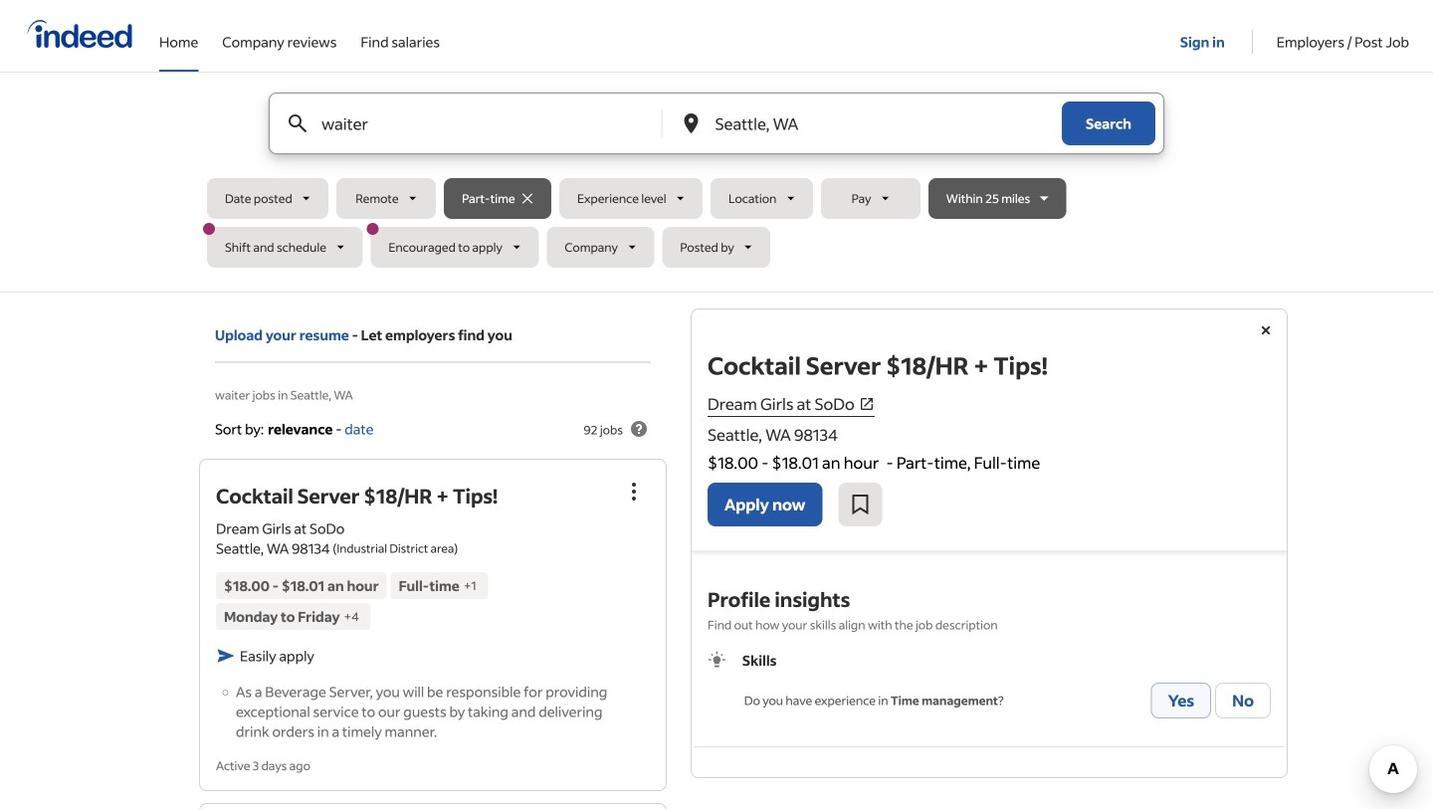 Task type: describe. For each thing, give the bounding box(es) containing it.
help icon image
[[627, 417, 651, 441]]

job actions for cocktail server $18/hr + tips! is collapsed image
[[622, 480, 646, 503]]

Edit location text field
[[711, 94, 1022, 153]]

search: Job title, keywords, or company text field
[[317, 94, 628, 153]]



Task type: vqa. For each thing, say whether or not it's contained in the screenshot.
Not interested icon
no



Task type: locate. For each thing, give the bounding box(es) containing it.
dream girls at sodo (opens in a new tab) image
[[859, 396, 875, 412]]

save this job image
[[848, 493, 872, 517]]

None search field
[[203, 93, 1226, 276]]

close job details image
[[1254, 318, 1278, 342]]

skills group
[[708, 650, 1271, 723]]



